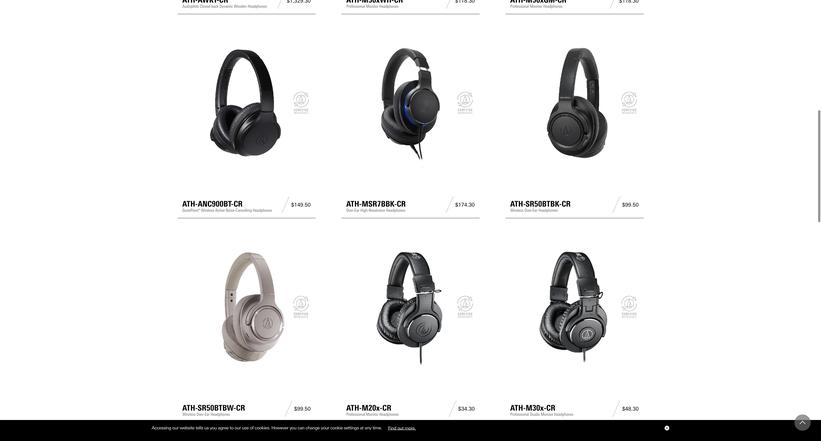 Task type: vqa. For each thing, say whether or not it's contained in the screenshot.
Streaming
no



Task type: locate. For each thing, give the bounding box(es) containing it.
wireless inside ath-sr50btbw-cr wireless over-ear headphones
[[182, 413, 196, 417]]

cr inside ath-anc900bt-cr quietpoint® wireless active noise-cancelling headphones
[[234, 200, 243, 209]]

1 vertical spatial $99.50
[[294, 406, 311, 412]]

0 horizontal spatial you
[[210, 426, 217, 431]]

0 vertical spatial $99.50
[[622, 202, 639, 208]]

our
[[172, 426, 179, 431], [235, 426, 241, 431]]

cr inside ath-msr7bbk-cr over-ear high-resolution headphones
[[397, 200, 406, 209]]

ath-msr7bbk-cr over-ear high-resolution headphones
[[346, 200, 406, 213]]

noise-
[[226, 208, 236, 213]]

tells
[[196, 426, 203, 431]]

find out more.
[[388, 426, 416, 431]]

1 horizontal spatial $99.50
[[622, 202, 639, 208]]

quietpoint®
[[182, 208, 200, 213]]

resolution
[[369, 208, 385, 213]]

0 horizontal spatial ear
[[205, 413, 210, 417]]

cr inside ath-sr50btbk-cr wireless over-ear headphones
[[562, 200, 571, 209]]

our right to
[[235, 426, 241, 431]]

over- inside ath-sr50btbk-cr wireless over-ear headphones
[[525, 208, 533, 213]]

wireless
[[201, 208, 214, 213], [511, 208, 524, 213], [182, 413, 196, 417]]

wireless inside ath-sr50btbk-cr wireless over-ear headphones
[[511, 208, 524, 213]]

cr for sr50btbw-
[[236, 404, 245, 413]]

ath sr50btbk cr image
[[511, 39, 639, 167]]

$99.50 for ath-sr50btbw-cr
[[294, 406, 311, 412]]

ath- inside ath-m30x-cr professional studio monitor headphones
[[511, 404, 526, 413]]

2 our from the left
[[235, 426, 241, 431]]

cr for sr50btbk-
[[562, 200, 571, 209]]

headphones inside ath-m20x-cr professional monitor headphones
[[379, 413, 399, 417]]

1 horizontal spatial you
[[290, 426, 297, 431]]

active
[[215, 208, 225, 213]]

m20x-
[[362, 404, 383, 413]]

1 our from the left
[[172, 426, 179, 431]]

cr for m30x-
[[547, 404, 556, 413]]

wireless for ath-sr50btbk-cr
[[511, 208, 524, 213]]

you
[[210, 426, 217, 431], [290, 426, 297, 431]]

cr inside ath-m30x-cr professional studio monitor headphones
[[547, 404, 556, 413]]

ath msr7bbk cr image
[[346, 39, 475, 167]]

settings
[[344, 426, 359, 431]]

website
[[180, 426, 195, 431]]

1 horizontal spatial ear
[[355, 208, 360, 213]]

arrow up image
[[800, 420, 806, 426]]

divider line image for ath-m30x-cr
[[611, 401, 622, 417]]

divider line image
[[444, 0, 455, 9], [608, 0, 619, 9], [280, 197, 291, 213], [444, 197, 455, 213], [611, 197, 622, 213], [283, 401, 294, 417], [447, 401, 458, 417], [611, 401, 622, 417]]

wireless up website
[[182, 413, 196, 417]]

cr
[[234, 200, 243, 209], [397, 200, 406, 209], [562, 200, 571, 209], [236, 404, 245, 413], [383, 404, 391, 413], [547, 404, 556, 413]]

ath- for anc900bt-
[[182, 200, 198, 209]]

change
[[306, 426, 320, 431]]

over-
[[346, 208, 355, 213], [525, 208, 533, 213], [197, 413, 205, 417]]

divider line image for ath-sr50btbw-cr
[[283, 401, 294, 417]]

monitor
[[366, 4, 379, 9], [530, 4, 543, 9], [366, 413, 379, 417], [541, 413, 553, 417]]

1 horizontal spatial our
[[235, 426, 241, 431]]

at
[[360, 426, 364, 431]]

ath- inside ath-msr7bbk-cr over-ear high-resolution headphones
[[346, 200, 362, 209]]

find
[[388, 426, 396, 431]]

$174.30
[[455, 202, 475, 208]]

2 horizontal spatial ear
[[533, 208, 538, 213]]

to
[[230, 426, 234, 431]]

wireless inside ath-anc900bt-cr quietpoint® wireless active noise-cancelling headphones
[[201, 208, 214, 213]]

you right 'us'
[[210, 426, 217, 431]]

ear inside ath-sr50btbk-cr wireless over-ear headphones
[[533, 208, 538, 213]]

$99.50
[[622, 202, 639, 208], [294, 406, 311, 412]]

$48.30
[[622, 406, 639, 412]]

ear
[[355, 208, 360, 213], [533, 208, 538, 213], [205, 413, 210, 417]]

professional monitor headphones
[[346, 4, 399, 9], [511, 4, 563, 9]]

m30x-
[[526, 404, 547, 413]]

ath anc900bt cr image
[[182, 39, 311, 167]]

0 horizontal spatial wireless
[[182, 413, 196, 417]]

cr inside ath-sr50btbw-cr wireless over-ear headphones
[[236, 404, 245, 413]]

professional
[[346, 4, 365, 9], [511, 4, 529, 9], [346, 413, 365, 417], [511, 413, 529, 417]]

ath- inside ath-sr50btbk-cr wireless over-ear headphones
[[511, 200, 526, 209]]

ath- inside ath-sr50btbw-cr wireless over-ear headphones
[[182, 404, 198, 413]]

cr inside ath-m20x-cr professional monitor headphones
[[383, 404, 391, 413]]

time.
[[373, 426, 382, 431]]

0 horizontal spatial $99.50
[[294, 406, 311, 412]]

monitor inside ath-m30x-cr professional studio monitor headphones
[[541, 413, 553, 417]]

our left website
[[172, 426, 179, 431]]

use
[[242, 426, 249, 431]]

agree
[[218, 426, 229, 431]]

audiophile closed-back dynamic wooden headphones
[[182, 4, 267, 9]]

headphones inside ath-sr50btbw-cr wireless over-ear headphones
[[211, 413, 230, 417]]

cookie
[[330, 426, 343, 431]]

divider line image for ath-anc900bt-cr
[[280, 197, 291, 213]]

ath- inside ath-anc900bt-cr quietpoint® wireless active noise-cancelling headphones
[[182, 200, 198, 209]]

1 horizontal spatial wireless
[[201, 208, 214, 213]]

wireless left active
[[201, 208, 214, 213]]

1 horizontal spatial over-
[[346, 208, 355, 213]]

0 horizontal spatial over-
[[197, 413, 205, 417]]

wireless left sr50btbk-
[[511, 208, 524, 213]]

1 horizontal spatial professional monitor headphones
[[511, 4, 563, 9]]

ath- for msr7bbk-
[[346, 200, 362, 209]]

over- inside ath-sr50btbw-cr wireless over-ear headphones
[[197, 413, 205, 417]]

high-
[[360, 208, 369, 213]]

2 horizontal spatial over-
[[525, 208, 533, 213]]

cancelling
[[236, 208, 252, 213]]

0 horizontal spatial professional monitor headphones
[[346, 4, 399, 9]]

headphones
[[248, 4, 267, 9], [379, 4, 399, 9], [544, 4, 563, 9], [253, 208, 272, 213], [386, 208, 406, 213], [539, 208, 558, 213], [211, 413, 230, 417], [379, 413, 399, 417], [554, 413, 574, 417]]

2 horizontal spatial wireless
[[511, 208, 524, 213]]

ear inside ath-sr50btbw-cr wireless over-ear headphones
[[205, 413, 210, 417]]

ath-
[[182, 200, 198, 209], [346, 200, 362, 209], [511, 200, 526, 209], [182, 404, 198, 413], [346, 404, 362, 413], [511, 404, 526, 413]]

0 horizontal spatial our
[[172, 426, 179, 431]]

back
[[211, 4, 219, 9]]

you left can
[[290, 426, 297, 431]]

ath- inside ath-m20x-cr professional monitor headphones
[[346, 404, 362, 413]]

ath- for sr50btbk-
[[511, 200, 526, 209]]

1 professional monitor headphones from the left
[[346, 4, 399, 9]]



Task type: describe. For each thing, give the bounding box(es) containing it.
cr for anc900bt-
[[234, 200, 243, 209]]

divider line image
[[275, 0, 287, 9]]

$34.30
[[458, 406, 475, 412]]

us
[[204, 426, 209, 431]]

wireless for ath-sr50btbw-cr
[[182, 413, 196, 417]]

however
[[272, 426, 289, 431]]

your
[[321, 426, 329, 431]]

anc900bt-
[[198, 200, 234, 209]]

ath- for m30x-
[[511, 404, 526, 413]]

ear inside ath-msr7bbk-cr over-ear high-resolution headphones
[[355, 208, 360, 213]]

ath-m30x-cr professional studio monitor headphones
[[511, 404, 574, 417]]

headphones inside ath-m30x-cr professional studio monitor headphones
[[554, 413, 574, 417]]

more.
[[405, 426, 416, 431]]

wooden
[[234, 4, 247, 9]]

ath m20x cr image
[[346, 243, 475, 372]]

out
[[398, 426, 404, 431]]

audiophile
[[182, 4, 199, 9]]

msr7bbk-
[[362, 200, 397, 209]]

ath- for sr50btbw-
[[182, 404, 198, 413]]

headphones inside ath-anc900bt-cr quietpoint® wireless active noise-cancelling headphones
[[253, 208, 272, 213]]

accessing our website tells us you agree to our use of cookies. however you can change your cookie settings at any time.
[[152, 426, 383, 431]]

ath m30x cr image
[[511, 243, 639, 372]]

ath-anc900bt-cr quietpoint® wireless active noise-cancelling headphones
[[182, 200, 272, 213]]

divider line image for ath-m20x-cr
[[447, 401, 458, 417]]

cr for msr7bbk-
[[397, 200, 406, 209]]

can
[[298, 426, 305, 431]]

dynamic
[[220, 4, 233, 9]]

ath- for m20x-
[[346, 404, 362, 413]]

monitor inside ath-m20x-cr professional monitor headphones
[[366, 413, 379, 417]]

headphones inside ath-msr7bbk-cr over-ear high-resolution headphones
[[386, 208, 406, 213]]

ath-sr50btbk-cr wireless over-ear headphones
[[511, 200, 571, 213]]

ath sr50btbw cr image
[[182, 243, 311, 372]]

accessing
[[152, 426, 171, 431]]

headphones inside ath-sr50btbk-cr wireless over-ear headphones
[[539, 208, 558, 213]]

$99.50 for ath-sr50btbk-cr
[[622, 202, 639, 208]]

2 you from the left
[[290, 426, 297, 431]]

divider line image for ath-msr7bbk-cr
[[444, 197, 455, 213]]

sr50btbw-
[[198, 404, 236, 413]]

closed-
[[200, 4, 211, 9]]

cr for m20x-
[[383, 404, 391, 413]]

find out more. link
[[383, 423, 421, 433]]

of
[[250, 426, 254, 431]]

over- for ath-sr50btbw-cr
[[197, 413, 205, 417]]

2 professional monitor headphones from the left
[[511, 4, 563, 9]]

cookies.
[[255, 426, 270, 431]]

divider line image for ath-sr50btbk-cr
[[611, 197, 622, 213]]

any
[[365, 426, 372, 431]]

over- for ath-sr50btbk-cr
[[525, 208, 533, 213]]

ear for ath-sr50btbk-cr
[[533, 208, 538, 213]]

professional inside ath-m20x-cr professional monitor headphones
[[346, 413, 365, 417]]

ear for ath-sr50btbw-cr
[[205, 413, 210, 417]]

professional inside ath-m30x-cr professional studio monitor headphones
[[511, 413, 529, 417]]

over- inside ath-msr7bbk-cr over-ear high-resolution headphones
[[346, 208, 355, 213]]

1 you from the left
[[210, 426, 217, 431]]

ath-m20x-cr professional monitor headphones
[[346, 404, 399, 417]]

studio
[[530, 413, 540, 417]]

cross image
[[665, 427, 668, 430]]

ath-sr50btbw-cr wireless over-ear headphones
[[182, 404, 245, 417]]

$149.50
[[291, 202, 311, 208]]

sr50btbk-
[[526, 200, 562, 209]]



